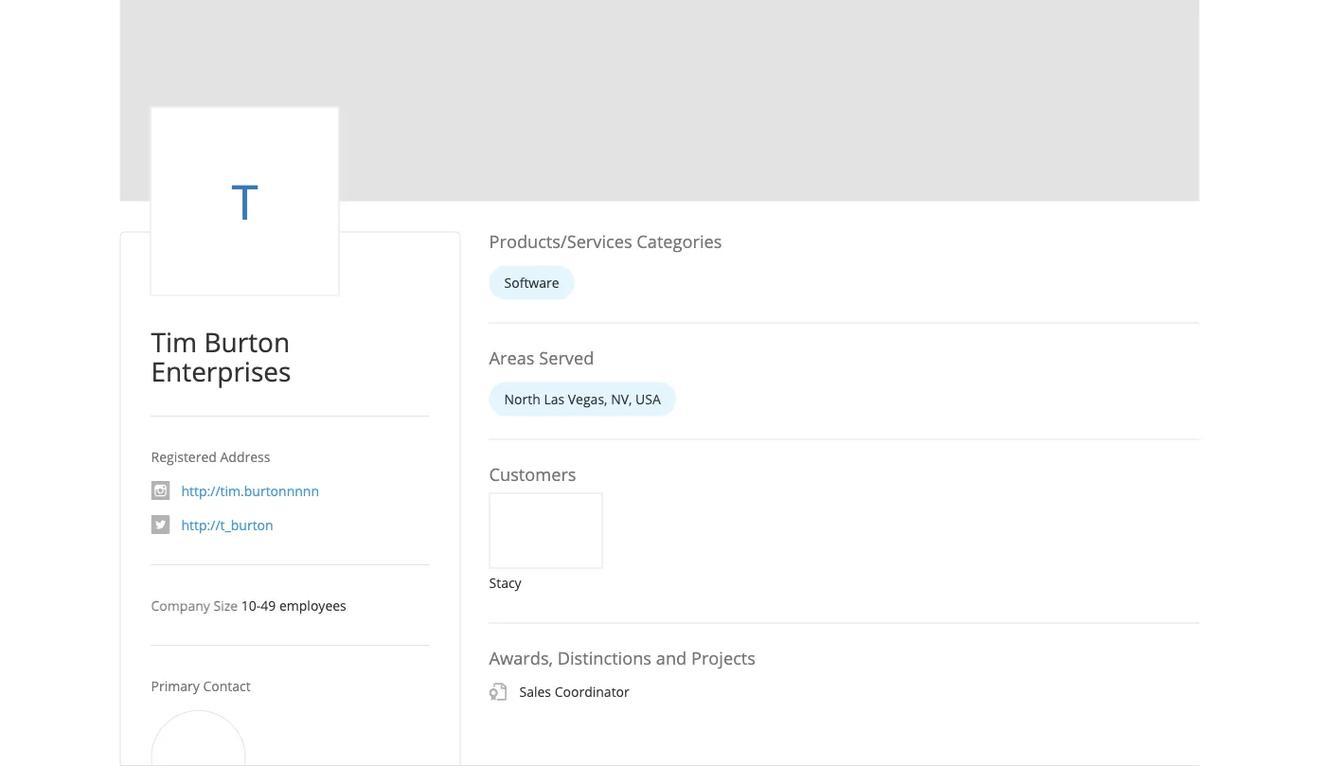 Task type: locate. For each thing, give the bounding box(es) containing it.
stacy
[[489, 574, 522, 592]]

actionview image left sales
[[489, 683, 508, 702]]

primary contact
[[151, 677, 251, 695]]

1 horizontal spatial actionview image
[[489, 683, 508, 702]]

served
[[539, 346, 594, 370]]

http://t_burton
[[181, 516, 273, 534]]

registered
[[151, 448, 217, 466]]

49
[[261, 596, 276, 614]]

registered address
[[151, 448, 270, 466]]

products/services
[[489, 229, 632, 253]]

areas
[[489, 346, 535, 370]]

actionview image
[[151, 481, 170, 500], [489, 683, 508, 702]]

awards,
[[489, 646, 553, 670]]

enterprises
[[151, 353, 291, 389]]

actionview image
[[151, 516, 170, 534]]

las
[[544, 390, 565, 408]]

size
[[214, 596, 238, 614]]

actionview image up actionview image
[[151, 481, 170, 500]]

employees
[[279, 596, 347, 614]]

0 vertical spatial actionview image
[[151, 481, 170, 500]]

address
[[220, 448, 270, 466]]

awards, distinctions and projects
[[489, 646, 756, 670]]

categories
[[637, 229, 722, 253]]

company size 10-49 employees
[[151, 596, 347, 614]]

sales coordinator
[[520, 683, 630, 701]]

usa
[[636, 390, 661, 408]]

areas served
[[489, 346, 594, 370]]

customers
[[489, 462, 576, 486]]

primary
[[151, 677, 200, 695]]

projects
[[691, 646, 756, 670]]



Task type: vqa. For each thing, say whether or not it's contained in the screenshot.
the Corporación Colombiana de Investigación Agropecuaria associated with ABASTECIMIENTO CONTINUO - SERVICIO EDITORIAL CORRECCIÓN DE ESTILO Y CORRECCIÓN ORTOTIPOGRÁFICA EN ESPAÑOL
no



Task type: describe. For each thing, give the bounding box(es) containing it.
http://t_burton link
[[181, 516, 273, 534]]

products/services categories
[[489, 229, 722, 253]]

distinctions
[[558, 646, 652, 670]]

contact
[[203, 677, 251, 695]]

sales
[[520, 683, 551, 701]]

0 horizontal spatial actionview image
[[151, 481, 170, 500]]

t
[[232, 169, 258, 234]]

tim
[[151, 324, 197, 360]]

nv,
[[611, 390, 632, 408]]

1 vertical spatial actionview image
[[489, 683, 508, 702]]

north las vegas, nv, usa
[[504, 390, 661, 408]]

10-
[[241, 596, 261, 614]]

tim burton enterprises
[[151, 324, 291, 389]]

burton
[[204, 324, 290, 360]]

coordinator
[[555, 683, 630, 701]]

http://tim.burtonnnnn link
[[181, 482, 319, 500]]

company
[[151, 596, 210, 614]]

http://tim.burtonnnnn
[[181, 482, 319, 500]]

north
[[504, 390, 541, 408]]

and
[[656, 646, 687, 670]]

software
[[504, 274, 559, 292]]

vegas,
[[568, 390, 608, 408]]



